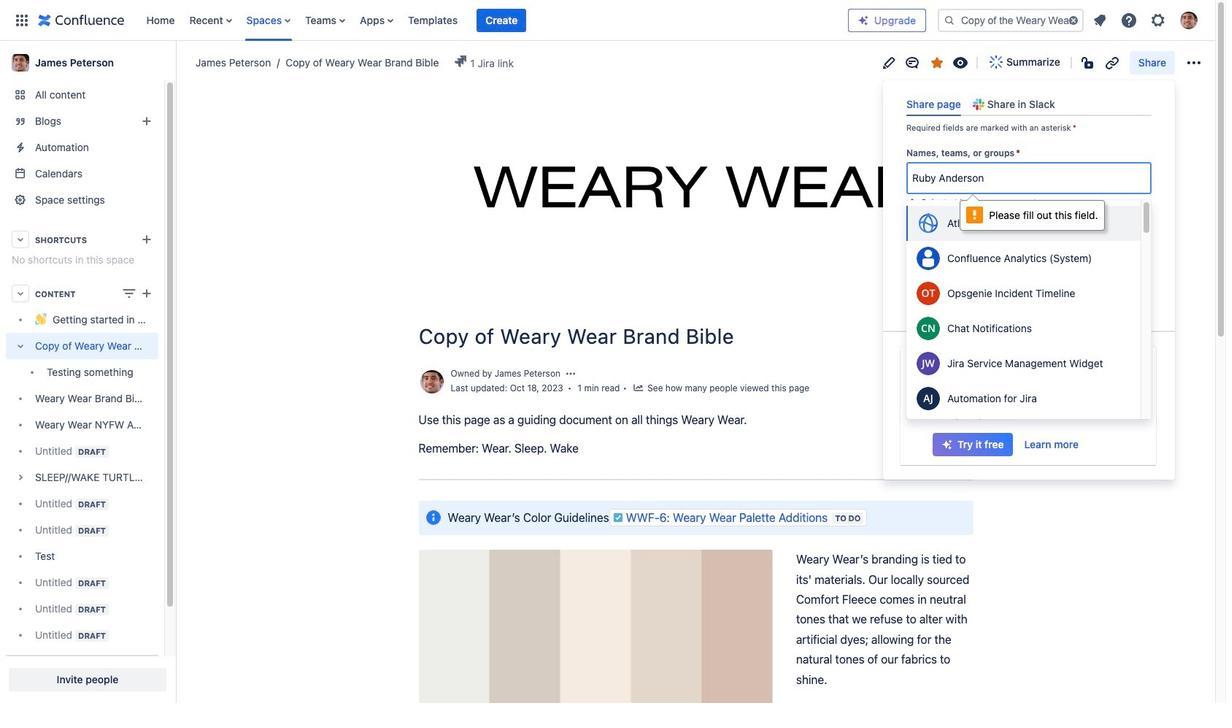 Task type: vqa. For each thing, say whether or not it's contained in the screenshot.
tree item in 'Space' element
yes



Task type: locate. For each thing, give the bounding box(es) containing it.
add shortcut image
[[138, 231, 156, 248]]

banner
[[0, 0, 1216, 41]]

panel info image
[[425, 509, 442, 526]]

neutrals.png image
[[419, 550, 773, 703]]

1 horizontal spatial list
[[1087, 7, 1207, 33]]

group
[[933, 433, 1088, 456]]

tree item inside space element
[[6, 333, 158, 386]]

confluence image
[[38, 11, 124, 29], [38, 11, 124, 29]]

error image
[[907, 197, 918, 209]]

change view image
[[120, 285, 138, 302]]

None text field
[[913, 171, 987, 185]]

Search field
[[938, 8, 1084, 32]]

copy link image
[[1104, 54, 1121, 71]]

tab list
[[901, 92, 1158, 116]]

0 horizontal spatial list
[[139, 0, 848, 41]]

appswitcher icon image
[[13, 11, 31, 29]]

list item
[[477, 8, 527, 32]]

tree
[[6, 307, 158, 675]]

settings icon image
[[1150, 11, 1167, 29]]

None search field
[[938, 8, 1084, 32]]

unstar image
[[929, 54, 946, 71]]

list
[[139, 0, 848, 41], [1087, 7, 1207, 33]]

edit this page image
[[881, 54, 898, 71]]

help icon image
[[1121, 11, 1138, 29]]

tree item
[[6, 333, 158, 386]]



Task type: describe. For each thing, give the bounding box(es) containing it.
manage page ownership image
[[565, 368, 577, 380]]

no restrictions image
[[1080, 54, 1098, 71]]

global element
[[9, 0, 848, 41]]

create a page image
[[138, 285, 156, 302]]

more actions image
[[1186, 54, 1203, 71]]

more information about james peterson image
[[419, 369, 445, 395]]

Anything they should know? text field
[[907, 234, 1152, 290]]

tree inside space element
[[6, 307, 158, 675]]

notification icon image
[[1092, 11, 1109, 29]]

stop watching image
[[952, 54, 970, 71]]

create a blog image
[[138, 112, 156, 130]]

list for appswitcher icon
[[139, 0, 848, 41]]

list for premium icon
[[1087, 7, 1207, 33]]

search image
[[944, 14, 956, 26]]

your profile and preferences image
[[1181, 11, 1198, 29]]

clear search session image
[[1068, 14, 1080, 26]]

space element
[[0, 41, 175, 703]]

list item inside global element
[[477, 8, 527, 32]]

premium image
[[858, 14, 870, 26]]

collapse sidebar image
[[159, 48, 191, 77]]



